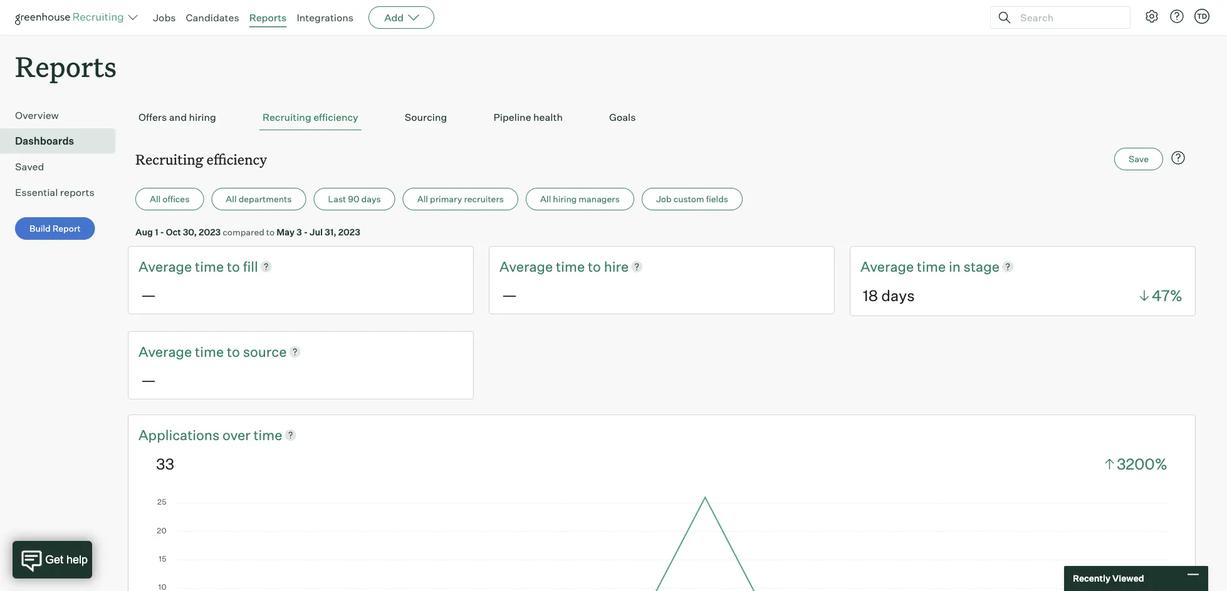Task type: locate. For each thing, give the bounding box(es) containing it.
0 horizontal spatial days
[[361, 194, 381, 205]]

tab list containing offers and hiring
[[135, 105, 1189, 131]]

overview
[[15, 109, 59, 122]]

2023
[[199, 227, 221, 238], [338, 227, 360, 238]]

reports right candidates link
[[249, 11, 287, 24]]

all primary recruiters
[[417, 194, 504, 205]]

add button
[[369, 6, 435, 29]]

build
[[29, 223, 51, 234]]

average
[[139, 258, 192, 275], [500, 258, 553, 275], [861, 258, 914, 275], [139, 343, 192, 360]]

average time to for hire
[[500, 258, 604, 275]]

recruiting efficiency
[[263, 111, 358, 124], [135, 150, 267, 168]]

0 horizontal spatial efficiency
[[207, 150, 267, 168]]

2023 right 31,
[[338, 227, 360, 238]]

average link for stage
[[861, 257, 917, 276]]

all
[[150, 194, 161, 205], [226, 194, 237, 205], [417, 194, 428, 205], [540, 194, 551, 205]]

0 horizontal spatial hiring
[[189, 111, 216, 124]]

1 horizontal spatial 2023
[[338, 227, 360, 238]]

1 vertical spatial recruiting
[[135, 150, 203, 168]]

hire link
[[604, 257, 629, 276]]

all left the primary
[[417, 194, 428, 205]]

report
[[52, 223, 81, 234]]

offers and hiring
[[139, 111, 216, 124]]

time link left the source link
[[195, 342, 227, 362]]

- right 1
[[160, 227, 164, 238]]

time link
[[195, 257, 227, 276], [556, 257, 588, 276], [917, 257, 949, 276], [195, 342, 227, 362], [254, 426, 282, 445]]

to for fill
[[227, 258, 240, 275]]

average time to
[[139, 258, 243, 275], [500, 258, 604, 275], [139, 343, 243, 360]]

2023 right 30,
[[199, 227, 221, 238]]

save
[[1129, 154, 1149, 165]]

time link for source
[[195, 342, 227, 362]]

- right 3
[[304, 227, 308, 238]]

18
[[863, 286, 878, 305]]

0 horizontal spatial reports
[[15, 48, 117, 85]]

30,
[[183, 227, 197, 238]]

goals button
[[606, 105, 639, 131]]

to left hire
[[588, 258, 601, 275]]

all hiring managers
[[540, 194, 620, 205]]

essential reports
[[15, 186, 94, 199]]

over link
[[223, 426, 254, 445]]

average time in
[[861, 258, 964, 275]]

1 all from the left
[[150, 194, 161, 205]]

departments
[[239, 194, 292, 205]]

4 all from the left
[[540, 194, 551, 205]]

time link for hire
[[556, 257, 588, 276]]

average link for fill
[[139, 257, 195, 276]]

stage link
[[964, 257, 1000, 276]]

3 all from the left
[[417, 194, 428, 205]]

overview link
[[15, 108, 110, 123]]

2 2023 from the left
[[338, 227, 360, 238]]

time link for stage
[[917, 257, 949, 276]]

tab list
[[135, 105, 1189, 131]]

1 vertical spatial hiring
[[553, 194, 577, 205]]

0 vertical spatial days
[[361, 194, 381, 205]]

days right 90 at left
[[361, 194, 381, 205]]

last
[[328, 194, 346, 205]]

time link left hire "link"
[[556, 257, 588, 276]]

2 - from the left
[[304, 227, 308, 238]]

all for all primary recruiters
[[417, 194, 428, 205]]

reports down greenhouse recruiting image
[[15, 48, 117, 85]]

average link for source
[[139, 342, 195, 362]]

reports
[[249, 11, 287, 24], [15, 48, 117, 85]]

to left source
[[227, 343, 240, 360]]

-
[[160, 227, 164, 238], [304, 227, 308, 238]]

job
[[656, 194, 672, 205]]

recruiting efficiency button
[[259, 105, 362, 131]]

to left fill
[[227, 258, 240, 275]]

average link
[[139, 257, 195, 276], [500, 257, 556, 276], [861, 257, 917, 276], [139, 342, 195, 362]]

average link for hire
[[500, 257, 556, 276]]

health
[[534, 111, 563, 124]]

all left offices
[[150, 194, 161, 205]]

to
[[266, 227, 275, 238], [227, 258, 240, 275], [588, 258, 601, 275], [227, 343, 240, 360]]

0 horizontal spatial 2023
[[199, 227, 221, 238]]

recruiting
[[263, 111, 311, 124], [135, 150, 203, 168]]

pipeline health
[[494, 111, 563, 124]]

average time to for fill
[[139, 258, 243, 275]]

all departments button
[[212, 188, 306, 211]]

hiring left managers
[[553, 194, 577, 205]]

efficiency inside button
[[314, 111, 358, 124]]

0 vertical spatial hiring
[[189, 111, 216, 124]]

integrations link
[[297, 11, 354, 24]]

faq image
[[1171, 151, 1186, 166]]

days right "18"
[[882, 286, 915, 305]]

0 vertical spatial recruiting
[[263, 111, 311, 124]]

0 horizontal spatial -
[[160, 227, 164, 238]]

may
[[277, 227, 295, 238]]

saved link
[[15, 159, 110, 174]]

and
[[169, 111, 187, 124]]

custom
[[674, 194, 704, 205]]

recruiters
[[464, 194, 504, 205]]

efficiency
[[314, 111, 358, 124], [207, 150, 267, 168]]

time for source
[[195, 343, 224, 360]]

to link for hire
[[588, 257, 604, 276]]

recently
[[1073, 574, 1111, 585]]

build report button
[[15, 218, 95, 240]]

source
[[243, 343, 287, 360]]

recruiting efficiency inside 'recruiting efficiency' button
[[263, 111, 358, 124]]

to link for fill
[[227, 257, 243, 276]]

1 horizontal spatial efficiency
[[314, 111, 358, 124]]

td button
[[1192, 6, 1212, 26]]

viewed
[[1113, 574, 1144, 585]]

compared
[[223, 227, 264, 238]]

to left may
[[266, 227, 275, 238]]

job custom fields button
[[642, 188, 743, 211]]

applications over
[[139, 426, 254, 444]]

all left departments
[[226, 194, 237, 205]]

1 horizontal spatial recruiting
[[263, 111, 311, 124]]

days inside button
[[361, 194, 381, 205]]

to link
[[227, 257, 243, 276], [588, 257, 604, 276], [227, 342, 243, 362]]

hiring right and
[[189, 111, 216, 124]]

— for fill
[[141, 286, 156, 304]]

0 horizontal spatial recruiting
[[135, 150, 203, 168]]

jobs link
[[153, 11, 176, 24]]

1 vertical spatial days
[[882, 286, 915, 305]]

time left source
[[195, 343, 224, 360]]

2 all from the left
[[226, 194, 237, 205]]

time link left fill link
[[195, 257, 227, 276]]

1 horizontal spatial hiring
[[553, 194, 577, 205]]

average for stage
[[861, 258, 914, 275]]

all left managers
[[540, 194, 551, 205]]

dashboards link
[[15, 134, 110, 149]]

time left hire
[[556, 258, 585, 275]]

days
[[361, 194, 381, 205], [882, 286, 915, 305]]

18 days
[[863, 286, 915, 305]]

Search text field
[[1017, 8, 1119, 27]]

1 vertical spatial reports
[[15, 48, 117, 85]]

time left in
[[917, 258, 946, 275]]

in link
[[949, 257, 964, 276]]

fill link
[[243, 257, 258, 276]]

hiring
[[189, 111, 216, 124], [553, 194, 577, 205]]

all hiring managers button
[[526, 188, 634, 211]]

pipeline
[[494, 111, 531, 124]]

dashboards
[[15, 135, 74, 147]]

1 horizontal spatial -
[[304, 227, 308, 238]]

time down 30,
[[195, 258, 224, 275]]

1 vertical spatial efficiency
[[207, 150, 267, 168]]

0 vertical spatial efficiency
[[314, 111, 358, 124]]

last 90 days button
[[314, 188, 395, 211]]

primary
[[430, 194, 462, 205]]

offers and hiring button
[[135, 105, 219, 131]]

time link left stage link
[[917, 257, 949, 276]]

average for fill
[[139, 258, 192, 275]]

0 vertical spatial recruiting efficiency
[[263, 111, 358, 124]]

1 horizontal spatial reports
[[249, 11, 287, 24]]



Task type: vqa. For each thing, say whether or not it's contained in the screenshot.
"strategy" link related to Candidates hired by sourcing
no



Task type: describe. For each thing, give the bounding box(es) containing it.
applications link
[[139, 426, 223, 445]]

configure image
[[1145, 9, 1160, 24]]

1
[[155, 227, 158, 238]]

31,
[[325, 227, 337, 238]]

all offices button
[[135, 188, 204, 211]]

1 vertical spatial recruiting efficiency
[[135, 150, 267, 168]]

all primary recruiters button
[[403, 188, 518, 211]]

to link for source
[[227, 342, 243, 362]]

time for hire
[[556, 258, 585, 275]]

time for fill
[[195, 258, 224, 275]]

— for hire
[[502, 286, 517, 304]]

time for stage
[[917, 258, 946, 275]]

source link
[[243, 342, 287, 362]]

average for source
[[139, 343, 192, 360]]

candidates link
[[186, 11, 239, 24]]

jul
[[310, 227, 323, 238]]

time link right over
[[254, 426, 282, 445]]

in
[[949, 258, 961, 275]]

3
[[297, 227, 302, 238]]

to for hire
[[588, 258, 601, 275]]

td
[[1197, 12, 1208, 20]]

hire
[[604, 258, 629, 275]]

save button
[[1115, 148, 1164, 171]]

aug
[[135, 227, 153, 238]]

time right over
[[254, 426, 282, 444]]

time link for fill
[[195, 257, 227, 276]]

all for all hiring managers
[[540, 194, 551, 205]]

stage
[[964, 258, 1000, 275]]

essential
[[15, 186, 58, 199]]

average time to for source
[[139, 343, 243, 360]]

47%
[[1152, 286, 1183, 305]]

last 90 days
[[328, 194, 381, 205]]

offices
[[163, 194, 190, 205]]

all departments
[[226, 194, 292, 205]]

essential reports link
[[15, 185, 110, 200]]

3200%
[[1117, 455, 1168, 474]]

td button
[[1195, 9, 1210, 24]]

average for hire
[[500, 258, 553, 275]]

build report
[[29, 223, 81, 234]]

all for all offices
[[150, 194, 161, 205]]

hiring inside tab list
[[189, 111, 216, 124]]

0 vertical spatial reports
[[249, 11, 287, 24]]

jobs
[[153, 11, 176, 24]]

fill
[[243, 258, 258, 275]]

all for all departments
[[226, 194, 237, 205]]

1 horizontal spatial days
[[882, 286, 915, 305]]

90
[[348, 194, 360, 205]]

managers
[[579, 194, 620, 205]]

recruiting inside 'recruiting efficiency' button
[[263, 111, 311, 124]]

1 2023 from the left
[[199, 227, 221, 238]]

integrations
[[297, 11, 354, 24]]

offers
[[139, 111, 167, 124]]

sourcing
[[405, 111, 447, 124]]

sourcing button
[[402, 105, 450, 131]]

oct
[[166, 227, 181, 238]]

add
[[384, 11, 404, 24]]

job custom fields
[[656, 194, 729, 205]]

all offices
[[150, 194, 190, 205]]

over
[[223, 426, 251, 444]]

pipeline health button
[[491, 105, 566, 131]]

— for source
[[141, 371, 156, 389]]

to for source
[[227, 343, 240, 360]]

goals
[[609, 111, 636, 124]]

aug 1 - oct 30, 2023 compared to may 3 - jul 31, 2023
[[135, 227, 360, 238]]

33
[[156, 455, 174, 474]]

reports
[[60, 186, 94, 199]]

recently viewed
[[1073, 574, 1144, 585]]

applications
[[139, 426, 220, 444]]

fields
[[706, 194, 729, 205]]

saved
[[15, 161, 44, 173]]

greenhouse recruiting image
[[15, 10, 128, 25]]

1 - from the left
[[160, 227, 164, 238]]

candidates
[[186, 11, 239, 24]]

xychart image
[[156, 494, 1168, 592]]

reports link
[[249, 11, 287, 24]]



